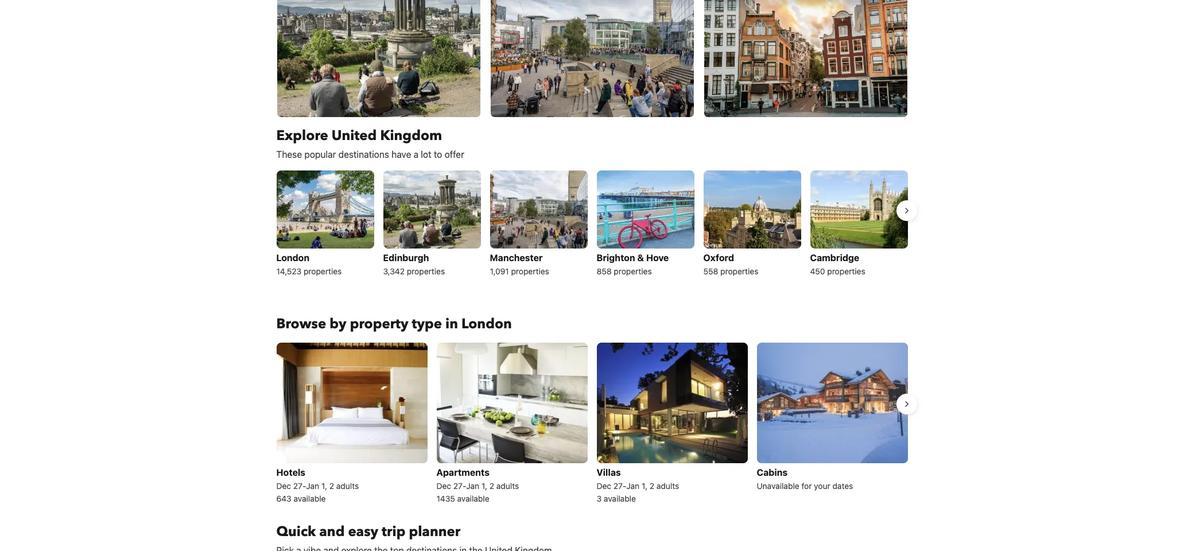 Task type: describe. For each thing, give the bounding box(es) containing it.
explore united kingdom these popular destinations have a lot to offer
[[276, 126, 464, 159]]

explore
[[276, 126, 328, 145]]

manchester
[[490, 252, 543, 263]]

hove
[[646, 252, 669, 263]]

27- for hotels
[[293, 481, 306, 491]]

cabins unavailable for your dates
[[757, 467, 853, 491]]

type
[[412, 314, 442, 333]]

london inside london 14,523 properties
[[276, 252, 309, 263]]

858
[[597, 266, 612, 276]]

your
[[814, 481, 830, 491]]

3,342
[[383, 266, 405, 276]]

property
[[350, 314, 408, 333]]

offer
[[445, 149, 464, 159]]

2 for apartments
[[489, 481, 494, 491]]

for
[[802, 481, 812, 491]]

unavailable
[[757, 481, 799, 491]]

united
[[332, 126, 377, 145]]

available for villas
[[604, 494, 636, 503]]

region containing hotels
[[267, 338, 917, 509]]

quick
[[276, 522, 316, 541]]

adults for hotels
[[336, 481, 359, 491]]

easy
[[348, 522, 378, 541]]

manchester 1,091 properties
[[490, 252, 549, 276]]

hotels dec 27-jan 1, 2 adults 643 available
[[276, 467, 359, 503]]

27- for villas
[[614, 481, 626, 491]]

destinations
[[338, 149, 389, 159]]

1, for hotels
[[321, 481, 327, 491]]

region containing london
[[267, 166, 917, 296]]

and
[[319, 522, 345, 541]]

edinburgh
[[383, 252, 429, 263]]

cabins
[[757, 467, 788, 478]]

3
[[597, 494, 602, 503]]

lot
[[421, 149, 431, 159]]

by
[[330, 314, 347, 333]]

558
[[703, 266, 718, 276]]

cambridge 450 properties
[[810, 252, 865, 276]]

apartments dec 27-jan 1, 2 adults 1435 available
[[437, 467, 519, 503]]

a
[[414, 149, 418, 159]]

brighton & hove 858 properties
[[597, 252, 669, 276]]

1, for villas
[[642, 481, 647, 491]]

2 for villas
[[650, 481, 654, 491]]

1, for apartments
[[482, 481, 487, 491]]

adults for apartments
[[496, 481, 519, 491]]

hotels
[[276, 467, 305, 478]]

to
[[434, 149, 442, 159]]

jan for villas
[[626, 481, 640, 491]]

dates
[[833, 481, 853, 491]]

2 for hotels
[[329, 481, 334, 491]]

cambridge
[[810, 252, 859, 263]]



Task type: locate. For each thing, give the bounding box(es) containing it.
6 properties from the left
[[827, 266, 865, 276]]

quick and easy trip planner
[[276, 522, 461, 541]]

trip
[[382, 522, 405, 541]]

&
[[637, 252, 644, 263]]

dec inside apartments dec 27-jan 1, 2 adults 1435 available
[[437, 481, 451, 491]]

1 dec from the left
[[276, 481, 291, 491]]

643
[[276, 494, 291, 503]]

oxford
[[703, 252, 734, 263]]

1 horizontal spatial dec
[[437, 481, 451, 491]]

have
[[392, 149, 411, 159]]

available right 1435
[[457, 494, 489, 503]]

0 horizontal spatial available
[[294, 494, 326, 503]]

these
[[276, 149, 302, 159]]

27- inside apartments dec 27-jan 1, 2 adults 1435 available
[[453, 481, 466, 491]]

2 properties from the left
[[407, 266, 445, 276]]

1,091
[[490, 266, 509, 276]]

1 jan from the left
[[306, 481, 319, 491]]

properties down &
[[614, 266, 652, 276]]

1 vertical spatial region
[[267, 338, 917, 509]]

5 properties from the left
[[720, 266, 758, 276]]

available right 643
[[294, 494, 326, 503]]

1 adults from the left
[[336, 481, 359, 491]]

1 horizontal spatial 1,
[[482, 481, 487, 491]]

1 horizontal spatial available
[[457, 494, 489, 503]]

27-
[[293, 481, 306, 491], [453, 481, 466, 491], [614, 481, 626, 491]]

1435
[[437, 494, 455, 503]]

properties inside 'cambridge 450 properties'
[[827, 266, 865, 276]]

1, inside hotels dec 27-jan 1, 2 adults 643 available
[[321, 481, 327, 491]]

2 horizontal spatial jan
[[626, 481, 640, 491]]

villas
[[597, 467, 621, 478]]

1 properties from the left
[[304, 266, 342, 276]]

jan
[[306, 481, 319, 491], [466, 481, 479, 491], [626, 481, 640, 491]]

4 properties from the left
[[614, 266, 652, 276]]

14,523
[[276, 266, 301, 276]]

dec inside villas dec 27-jan 1, 2 adults 3 available
[[597, 481, 611, 491]]

available inside hotels dec 27-jan 1, 2 adults 643 available
[[294, 494, 326, 503]]

2 inside hotels dec 27-jan 1, 2 adults 643 available
[[329, 481, 334, 491]]

jan inside apartments dec 27-jan 1, 2 adults 1435 available
[[466, 481, 479, 491]]

3 available from the left
[[604, 494, 636, 503]]

popular
[[304, 149, 336, 159]]

0 vertical spatial region
[[267, 166, 917, 296]]

2 inside apartments dec 27-jan 1, 2 adults 1435 available
[[489, 481, 494, 491]]

27- for apartments
[[453, 481, 466, 491]]

properties down 'manchester'
[[511, 266, 549, 276]]

3 27- from the left
[[614, 481, 626, 491]]

2 27- from the left
[[453, 481, 466, 491]]

dec up 643
[[276, 481, 291, 491]]

1, inside apartments dec 27-jan 1, 2 adults 1435 available
[[482, 481, 487, 491]]

0 horizontal spatial 27-
[[293, 481, 306, 491]]

available inside apartments dec 27-jan 1, 2 adults 1435 available
[[457, 494, 489, 503]]

london
[[276, 252, 309, 263], [461, 314, 512, 333]]

dec for hotels
[[276, 481, 291, 491]]

kingdom
[[380, 126, 442, 145]]

2 horizontal spatial 1,
[[642, 481, 647, 491]]

adults inside apartments dec 27-jan 1, 2 adults 1435 available
[[496, 481, 519, 491]]

3 jan from the left
[[626, 481, 640, 491]]

2 region from the top
[[267, 338, 917, 509]]

0 horizontal spatial london
[[276, 252, 309, 263]]

1 available from the left
[[294, 494, 326, 503]]

1 horizontal spatial adults
[[496, 481, 519, 491]]

dec inside hotels dec 27-jan 1, 2 adults 643 available
[[276, 481, 291, 491]]

3 properties from the left
[[511, 266, 549, 276]]

2 1, from the left
[[482, 481, 487, 491]]

1, inside villas dec 27-jan 1, 2 adults 3 available
[[642, 481, 647, 491]]

browse
[[276, 314, 326, 333]]

jan for apartments
[[466, 481, 479, 491]]

available right 3
[[604, 494, 636, 503]]

1 27- from the left
[[293, 481, 306, 491]]

available for apartments
[[457, 494, 489, 503]]

27- inside hotels dec 27-jan 1, 2 adults 643 available
[[293, 481, 306, 491]]

dec
[[276, 481, 291, 491], [437, 481, 451, 491], [597, 481, 611, 491]]

dec for apartments
[[437, 481, 451, 491]]

2 jan from the left
[[466, 481, 479, 491]]

2 inside villas dec 27-jan 1, 2 adults 3 available
[[650, 481, 654, 491]]

in
[[445, 314, 458, 333]]

jan inside villas dec 27-jan 1, 2 adults 3 available
[[626, 481, 640, 491]]

properties for edinburgh
[[407, 266, 445, 276]]

properties for cambridge
[[827, 266, 865, 276]]

1 horizontal spatial 27-
[[453, 481, 466, 491]]

available for hotels
[[294, 494, 326, 503]]

dec for villas
[[597, 481, 611, 491]]

0 vertical spatial london
[[276, 252, 309, 263]]

27- down villas
[[614, 481, 626, 491]]

available inside villas dec 27-jan 1, 2 adults 3 available
[[604, 494, 636, 503]]

0 horizontal spatial dec
[[276, 481, 291, 491]]

2 horizontal spatial 27-
[[614, 481, 626, 491]]

brighton
[[597, 252, 635, 263]]

properties inside edinburgh 3,342 properties
[[407, 266, 445, 276]]

oxford 558 properties
[[703, 252, 758, 276]]

adults
[[336, 481, 359, 491], [496, 481, 519, 491], [657, 481, 679, 491]]

adults inside villas dec 27-jan 1, 2 adults 3 available
[[657, 481, 679, 491]]

2 horizontal spatial available
[[604, 494, 636, 503]]

1 1, from the left
[[321, 481, 327, 491]]

1 horizontal spatial jan
[[466, 481, 479, 491]]

27- inside villas dec 27-jan 1, 2 adults 3 available
[[614, 481, 626, 491]]

apartments
[[437, 467, 490, 478]]

450
[[810, 266, 825, 276]]

jan inside hotels dec 27-jan 1, 2 adults 643 available
[[306, 481, 319, 491]]

3 dec from the left
[[597, 481, 611, 491]]

adults for villas
[[657, 481, 679, 491]]

properties down oxford
[[720, 266, 758, 276]]

2 2 from the left
[[489, 481, 494, 491]]

0 horizontal spatial adults
[[336, 481, 359, 491]]

3 1, from the left
[[642, 481, 647, 491]]

properties down cambridge
[[827, 266, 865, 276]]

region
[[267, 166, 917, 296], [267, 338, 917, 509]]

3 adults from the left
[[657, 481, 679, 491]]

villas dec 27-jan 1, 2 adults 3 available
[[597, 467, 679, 503]]

1 2 from the left
[[329, 481, 334, 491]]

0 horizontal spatial jan
[[306, 481, 319, 491]]

1 horizontal spatial 2
[[489, 481, 494, 491]]

properties for manchester
[[511, 266, 549, 276]]

planner
[[409, 522, 461, 541]]

3 2 from the left
[[650, 481, 654, 491]]

2 horizontal spatial dec
[[597, 481, 611, 491]]

properties down edinburgh
[[407, 266, 445, 276]]

0 horizontal spatial 1,
[[321, 481, 327, 491]]

london right in
[[461, 314, 512, 333]]

27- down hotels
[[293, 481, 306, 491]]

1 vertical spatial london
[[461, 314, 512, 333]]

browse by property type in london
[[276, 314, 512, 333]]

2 available from the left
[[457, 494, 489, 503]]

properties
[[304, 266, 342, 276], [407, 266, 445, 276], [511, 266, 549, 276], [614, 266, 652, 276], [720, 266, 758, 276], [827, 266, 865, 276]]

properties inside the oxford 558 properties
[[720, 266, 758, 276]]

properties inside brighton & hove 858 properties
[[614, 266, 652, 276]]

1 horizontal spatial london
[[461, 314, 512, 333]]

1,
[[321, 481, 327, 491], [482, 481, 487, 491], [642, 481, 647, 491]]

adults inside hotels dec 27-jan 1, 2 adults 643 available
[[336, 481, 359, 491]]

dec up 1435
[[437, 481, 451, 491]]

properties for oxford
[[720, 266, 758, 276]]

jan for hotels
[[306, 481, 319, 491]]

1 region from the top
[[267, 166, 917, 296]]

properties for london
[[304, 266, 342, 276]]

2 adults from the left
[[496, 481, 519, 491]]

london up 14,523 on the left of the page
[[276, 252, 309, 263]]

2
[[329, 481, 334, 491], [489, 481, 494, 491], [650, 481, 654, 491]]

dec up 3
[[597, 481, 611, 491]]

edinburgh 3,342 properties
[[383, 252, 445, 276]]

london 14,523 properties
[[276, 252, 342, 276]]

2 dec from the left
[[437, 481, 451, 491]]

2 horizontal spatial adults
[[657, 481, 679, 491]]

27- down "apartments" at the left bottom of page
[[453, 481, 466, 491]]

available
[[294, 494, 326, 503], [457, 494, 489, 503], [604, 494, 636, 503]]

properties right 14,523 on the left of the page
[[304, 266, 342, 276]]

properties inside london 14,523 properties
[[304, 266, 342, 276]]

2 horizontal spatial 2
[[650, 481, 654, 491]]

0 horizontal spatial 2
[[329, 481, 334, 491]]

properties inside manchester 1,091 properties
[[511, 266, 549, 276]]



Task type: vqa. For each thing, say whether or not it's contained in the screenshot.


